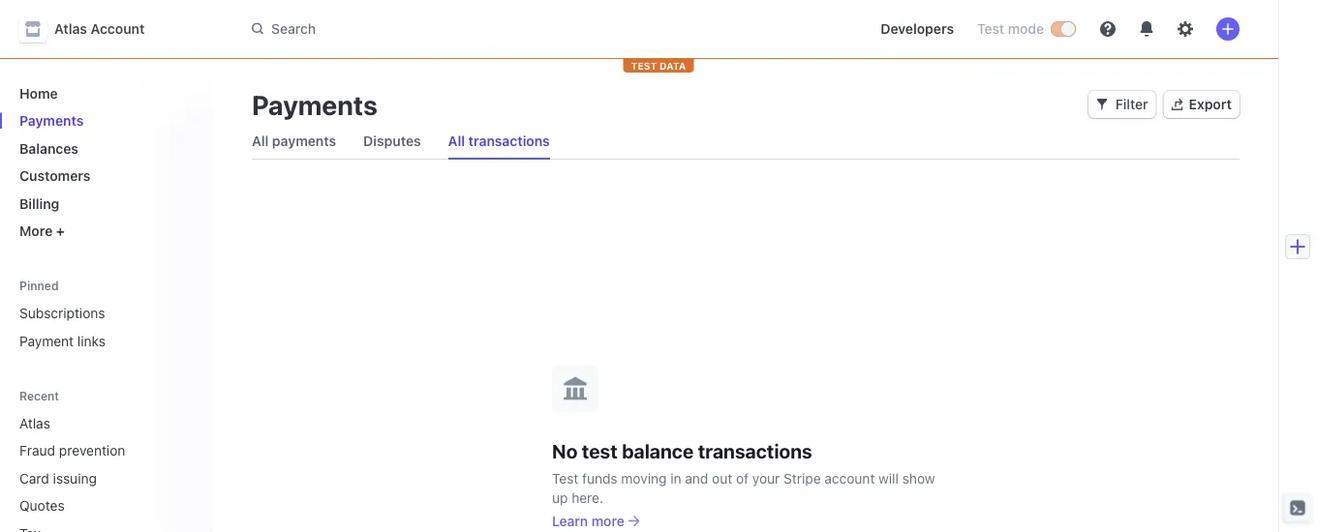Task type: vqa. For each thing, say whether or not it's contained in the screenshot.
show
yes



Task type: locate. For each thing, give the bounding box(es) containing it.
customers
[[19, 168, 91, 184]]

account
[[825, 471, 875, 487]]

notifications image
[[1139, 21, 1155, 37]]

fraud
[[19, 443, 55, 459]]

balances
[[19, 140, 78, 156]]

test up up
[[552, 471, 579, 487]]

payments link
[[12, 105, 198, 137]]

billing link
[[12, 188, 198, 219]]

1 horizontal spatial atlas
[[54, 21, 87, 37]]

1 vertical spatial test
[[552, 471, 579, 487]]

atlas inside 'link'
[[19, 416, 50, 432]]

0 vertical spatial atlas
[[54, 21, 87, 37]]

atlas left "account"
[[54, 21, 87, 37]]

1 horizontal spatial test
[[977, 21, 1005, 37]]

export button
[[1164, 91, 1240, 118]]

card issuing
[[19, 471, 97, 487]]

0 horizontal spatial all
[[252, 133, 269, 149]]

payment links
[[19, 333, 106, 349]]

quotes
[[19, 498, 65, 514]]

all right disputes
[[448, 133, 465, 149]]

stripe
[[784, 471, 821, 487]]

0 horizontal spatial payments
[[19, 113, 84, 129]]

0 horizontal spatial transactions
[[468, 133, 550, 149]]

out
[[712, 471, 732, 487]]

show
[[902, 471, 935, 487]]

balance
[[622, 440, 694, 463]]

atlas
[[54, 21, 87, 37], [19, 416, 50, 432]]

here.
[[572, 490, 603, 506]]

test for test mode
[[977, 21, 1005, 37]]

and
[[685, 471, 708, 487]]

test
[[582, 440, 618, 463]]

all
[[252, 133, 269, 149], [448, 133, 465, 149]]

all payments link
[[244, 128, 344, 155]]

pinned navigation links element
[[12, 278, 198, 357]]

funds
[[582, 471, 618, 487]]

0 horizontal spatial test
[[552, 471, 579, 487]]

links
[[77, 333, 106, 349]]

filter
[[1116, 96, 1148, 112]]

recent navigation links element
[[0, 388, 213, 533]]

in
[[670, 471, 681, 487]]

2 all from the left
[[448, 133, 465, 149]]

atlas inside button
[[54, 21, 87, 37]]

test left mode
[[977, 21, 1005, 37]]

1 vertical spatial transactions
[[698, 440, 812, 463]]

card issuing link
[[12, 463, 170, 494]]

all payments
[[252, 133, 336, 149]]

billing
[[19, 196, 59, 212]]

all for all transactions
[[448, 133, 465, 149]]

mode
[[1008, 21, 1044, 37]]

settings image
[[1178, 21, 1193, 37]]

atlas for atlas
[[19, 416, 50, 432]]

payments up balances
[[19, 113, 84, 129]]

up
[[552, 490, 568, 506]]

disputes
[[363, 133, 421, 149]]

prevention
[[59, 443, 125, 459]]

0 vertical spatial test
[[977, 21, 1005, 37]]

fraud prevention
[[19, 443, 125, 459]]

test
[[977, 21, 1005, 37], [552, 471, 579, 487]]

more
[[19, 223, 53, 239]]

balances link
[[12, 133, 198, 164]]

atlas for atlas account
[[54, 21, 87, 37]]

1 vertical spatial atlas
[[19, 416, 50, 432]]

account
[[91, 21, 145, 37]]

quotes link
[[12, 491, 170, 522]]

payments
[[272, 133, 336, 149]]

payments up payments
[[252, 89, 378, 121]]

tab list
[[244, 124, 1240, 160]]

payments inside "link"
[[19, 113, 84, 129]]

transactions
[[468, 133, 550, 149], [698, 440, 812, 463]]

card
[[19, 471, 49, 487]]

more
[[592, 513, 624, 529]]

pinned
[[19, 279, 59, 293]]

all transactions
[[448, 133, 550, 149]]

transactions inside tab list
[[468, 133, 550, 149]]

1 all from the left
[[252, 133, 269, 149]]

atlas up "fraud"
[[19, 416, 50, 432]]

test inside the test funds moving in and out of your stripe account will show up here.
[[552, 471, 579, 487]]

all left payments
[[252, 133, 269, 149]]

learn more link
[[552, 512, 640, 531]]

0 horizontal spatial atlas
[[19, 416, 50, 432]]

payments
[[252, 89, 378, 121], [19, 113, 84, 129]]

no
[[552, 440, 578, 463]]

test mode
[[977, 21, 1044, 37]]

1 horizontal spatial all
[[448, 133, 465, 149]]

more +
[[19, 223, 65, 239]]

of
[[736, 471, 749, 487]]

0 vertical spatial transactions
[[468, 133, 550, 149]]



Task type: describe. For each thing, give the bounding box(es) containing it.
export
[[1189, 96, 1232, 112]]

test data
[[631, 60, 686, 71]]

atlas link
[[12, 408, 170, 439]]

core navigation links element
[[12, 77, 198, 247]]

recent
[[19, 389, 59, 403]]

your
[[752, 471, 780, 487]]

developers
[[881, 21, 954, 37]]

Search text field
[[240, 11, 787, 47]]

payment
[[19, 333, 74, 349]]

search
[[271, 21, 316, 37]]

recent element
[[0, 408, 213, 533]]

+
[[56, 223, 65, 239]]

1 horizontal spatial transactions
[[698, 440, 812, 463]]

test for test funds moving in and out of your stripe account will show up here.
[[552, 471, 579, 487]]

subscriptions
[[19, 306, 105, 322]]

filter button
[[1089, 91, 1156, 118]]

will
[[879, 471, 899, 487]]

developers link
[[873, 14, 962, 45]]

svg image
[[1096, 99, 1108, 110]]

all for all payments
[[252, 133, 269, 149]]

moving
[[621, 471, 667, 487]]

no test balance transactions
[[552, 440, 812, 463]]

help image
[[1100, 21, 1116, 37]]

customers link
[[12, 160, 198, 192]]

atlas account
[[54, 21, 145, 37]]

disputes link
[[356, 128, 429, 155]]

learn more
[[552, 513, 624, 529]]

fraud prevention link
[[12, 435, 170, 467]]

learn
[[552, 513, 588, 529]]

payment links link
[[12, 325, 198, 357]]

pinned element
[[12, 298, 198, 357]]

atlas account button
[[19, 15, 164, 43]]

data
[[660, 60, 686, 71]]

test funds moving in and out of your stripe account will show up here.
[[552, 471, 935, 506]]

subscriptions link
[[12, 298, 198, 329]]

1 horizontal spatial payments
[[252, 89, 378, 121]]

home
[[19, 85, 58, 101]]

home link
[[12, 77, 198, 109]]

issuing
[[53, 471, 97, 487]]

test
[[631, 60, 657, 71]]

tab list containing all payments
[[244, 124, 1240, 160]]

all transactions link
[[440, 128, 558, 155]]

Search search field
[[240, 11, 787, 47]]



